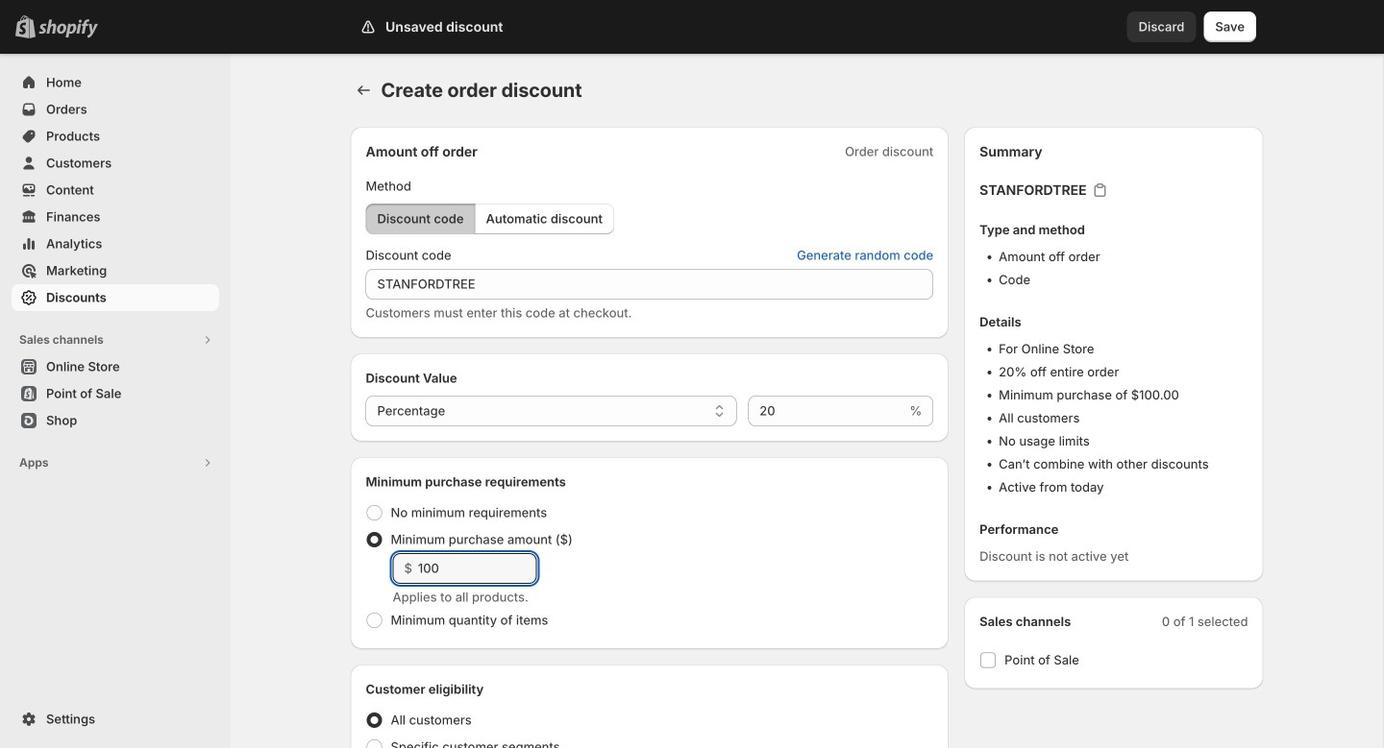 Task type: vqa. For each thing, say whether or not it's contained in the screenshot.
Customer accounts at the bottom
no



Task type: describe. For each thing, give the bounding box(es) containing it.
shopify image
[[38, 19, 98, 38]]



Task type: locate. For each thing, give the bounding box(es) containing it.
0.00 text field
[[418, 554, 537, 585]]

None text field
[[366, 269, 934, 300], [748, 396, 906, 427], [366, 269, 934, 300], [748, 396, 906, 427]]



